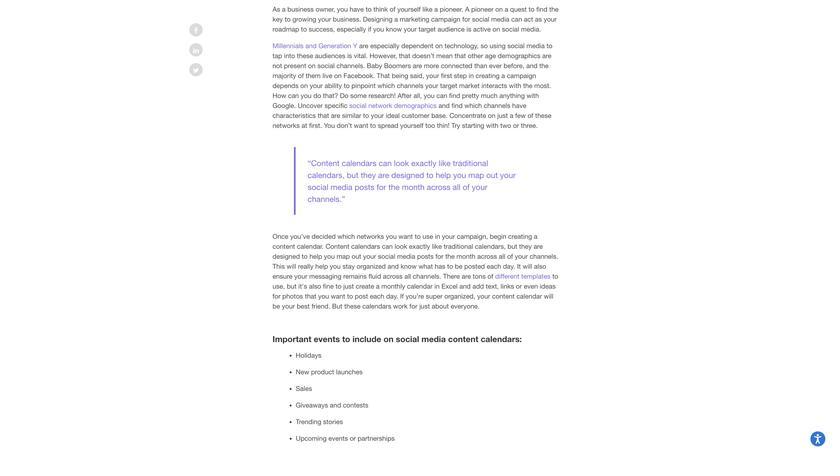 Task type: locate. For each thing, give the bounding box(es) containing it.
once you've decided which networks you want to use in your campaign, begin creating a content calendar. content calendars can look exactly like traditional calendars, but they are designed to help you map out your social media posts for the month across all of your channels. this will really help you stay organized and know what has to be posted each day. it will also ensure your messaging remains fluid across all channels. there are tons of
[[273, 233, 558, 280]]

depends
[[273, 82, 299, 89]]

that inside to use, but it's also fine to just create a monthly calendar in excel and add text, links or even ideas for photos that you want to post each day. if you're super organized, your content calendar will be your best friend. but these calendars work for just about everyone.
[[305, 293, 317, 300]]

1 horizontal spatial have
[[513, 102, 527, 109]]

0 vertical spatial or
[[513, 122, 519, 129]]

on right include on the left
[[384, 334, 394, 344]]

help
[[436, 171, 451, 180], [310, 253, 322, 260], [316, 263, 328, 270]]

different templates link
[[495, 273, 551, 280]]

0 vertical spatial is
[[467, 25, 472, 33]]

campaign
[[431, 15, 461, 23], [507, 72, 536, 79]]

1 vertical spatial be
[[273, 303, 280, 310]]

content inside content calendars can look exactly like traditional calendars, but they are designed to help you map out your social media posts for the month across all of your channels.
[[311, 159, 340, 168]]

content down everyone.
[[448, 334, 479, 344]]

2 horizontal spatial these
[[536, 112, 552, 119]]

1 vertical spatial in
[[435, 233, 440, 240]]

1 vertical spatial day.
[[386, 293, 399, 300]]

the inside content calendars can look exactly like traditional calendars, but they are designed to help you map out your social media posts for the month across all of your channels.
[[389, 183, 400, 192]]

than
[[475, 62, 488, 70]]

use
[[423, 233, 433, 240]]

1 vertical spatial just
[[343, 283, 354, 290]]

1 horizontal spatial want
[[354, 122, 368, 129]]

can inside once you've decided which networks you want to use in your campaign, begin creating a content calendar. content calendars can look exactly like traditional calendars, but they are designed to help you map out your social media posts for the month across all of your channels. this will really help you stay organized and know what has to be posted each day. it will also ensure your messaging remains fluid across all channels. there are tons of
[[382, 243, 393, 250]]

will inside to use, but it's also fine to just create a monthly calendar in excel and add text, links or even ideas for photos that you want to post each day. if you're super organized, your content calendar will be your best friend. but these calendars work for just about everyone.
[[544, 293, 554, 300]]

roadmap
[[273, 25, 299, 33]]

will right this
[[287, 263, 296, 270]]

0 horizontal spatial also
[[309, 283, 321, 290]]

or inside and find which channels have characteristics that are similar to your ideal customer base. concentrate on just a few of these networks at first. you don't want to spread yourself too thin! try starting with two or three.
[[513, 122, 519, 129]]

channels down the much
[[484, 102, 511, 109]]

or right two on the right of the page
[[513, 122, 519, 129]]

look inside once you've decided which networks you want to use in your campaign, begin creating a content calendar. content calendars can look exactly like traditional calendars, but they are designed to help you map out your social media posts for the month across all of your channels. this will really help you stay organized and know what has to be posted each day. it will also ensure your messaging remains fluid across all channels. there are tons of
[[395, 243, 407, 250]]

will right it
[[523, 263, 533, 270]]

calendars inside content calendars can look exactly like traditional calendars, but they are designed to help you map out your social media posts for the month across all of your channels.
[[342, 159, 377, 168]]

want up but
[[331, 293, 345, 300]]

0 horizontal spatial demographics
[[394, 102, 437, 109]]

content
[[311, 159, 340, 168], [326, 243, 350, 250]]

0 vertical spatial campaign
[[431, 15, 461, 23]]

uncover
[[298, 102, 323, 109]]

ability
[[325, 82, 342, 89]]

2 vertical spatial with
[[486, 122, 499, 129]]

most.
[[535, 82, 551, 89]]

know left what
[[401, 263, 417, 270]]

just up two on the right of the page
[[498, 112, 508, 119]]

want inside and find which channels have characteristics that are similar to your ideal customer base. concentrate on just a few of these networks at first. you don't want to spread yourself too thin! try starting with two or three.
[[354, 122, 368, 129]]

on inside and find which channels have characteristics that are similar to your ideal customer base. concentrate on just a few of these networks at first. you don't want to spread yourself too thin! try starting with two or three.
[[488, 112, 496, 119]]

2 vertical spatial in
[[435, 283, 440, 290]]

not
[[273, 62, 282, 70]]

they
[[361, 171, 376, 180], [519, 243, 532, 250]]

1 vertical spatial month
[[457, 253, 476, 260]]

however,
[[370, 52, 397, 60]]

know inside once you've decided which networks you want to use in your campaign, begin creating a content calendar. content calendars can look exactly like traditional calendars, but they are designed to help you map out your social media posts for the month across all of your channels. this will really help you stay organized and know what has to be posted each day. it will also ensure your messaging remains fluid across all channels. there are tons of
[[401, 263, 417, 270]]

0 horizontal spatial month
[[402, 183, 425, 192]]

fluid
[[369, 273, 381, 280]]

1 horizontal spatial with
[[509, 82, 522, 89]]

holidays
[[296, 352, 322, 359]]

0 vertical spatial calendars
[[342, 159, 377, 168]]

0 horizontal spatial across
[[383, 273, 403, 280]]

1 vertical spatial want
[[399, 233, 413, 240]]

will down ideas
[[544, 293, 554, 300]]

channels inside and find which channels have characteristics that are similar to your ideal customer base. concentrate on just a few of these networks at first. you don't want to spread yourself too thin! try starting with two or three.
[[484, 102, 511, 109]]

at
[[302, 122, 307, 129]]

find up concentrate
[[452, 102, 463, 109]]

networks inside and find which channels have characteristics that are similar to your ideal customer base. concentrate on just a few of these networks at first. you don't want to spread yourself too thin! try starting with two or three.
[[273, 122, 300, 129]]

1 vertical spatial exactly
[[409, 243, 430, 250]]

social inside content calendars can look exactly like traditional calendars, but they are designed to help you map out your social media posts for the month across all of your channels.
[[308, 183, 329, 192]]

0 vertical spatial posts
[[355, 183, 375, 192]]

0 horizontal spatial posts
[[355, 183, 375, 192]]

1 vertical spatial which
[[465, 102, 482, 109]]

2 vertical spatial help
[[316, 263, 328, 270]]

posts inside content calendars can look exactly like traditional calendars, but they are designed to help you map out your social media posts for the month across all of your channels.
[[355, 183, 375, 192]]

designed inside content calendars can look exactly like traditional calendars, but they are designed to help you map out your social media posts for the month across all of your channels.
[[392, 171, 424, 180]]

out inside content calendars can look exactly like traditional calendars, but they are designed to help you map out your social media posts for the month across all of your channels.
[[487, 171, 498, 180]]

them
[[306, 72, 321, 79]]

0 horizontal spatial all
[[405, 273, 411, 280]]

0 vertical spatial designed
[[392, 171, 424, 180]]

1 vertical spatial calendars
[[351, 243, 380, 250]]

1 horizontal spatial posts
[[417, 253, 434, 260]]

media inside as a business owner, you have to think of yourself like a pioneer. a pioneer on a quest to find the key to growing your business. designing a marketing campaign for social media can act as your roadmap to success, especially if you know your target audience is active on social media.
[[491, 15, 510, 23]]

be inside to use, but it's also fine to just create a monthly calendar in excel and add text, links or even ideas for photos that you want to post each day. if you're super organized, your content calendar will be your best friend. but these calendars work for just about everyone.
[[273, 303, 280, 310]]

in up super
[[435, 283, 440, 290]]

a inside and find which channels have characteristics that are similar to your ideal customer base. concentrate on just a few of these networks at first. you don't want to spread yourself too thin! try starting with two or three.
[[510, 112, 514, 119]]

and up the monthly
[[388, 263, 399, 270]]

2 vertical spatial find
[[452, 102, 463, 109]]

your inside and find which channels have characteristics that are similar to your ideal customer base. concentrate on just a few of these networks at first. you don't want to spread yourself too thin! try starting with two or three.
[[371, 112, 384, 119]]

each right 'post'
[[370, 293, 384, 300]]

which down pretty
[[465, 102, 482, 109]]

step
[[454, 72, 467, 79]]

can
[[512, 15, 522, 23], [288, 92, 299, 99], [437, 92, 448, 99], [379, 159, 392, 168], [382, 243, 393, 250]]

social network demographics link
[[350, 102, 437, 109]]

2 horizontal spatial content
[[492, 293, 515, 300]]

1 horizontal spatial networks
[[357, 233, 384, 240]]

networks down characteristics
[[273, 122, 300, 129]]

which inside once you've decided which networks you want to use in your campaign, begin creating a content calendar. content calendars can look exactly like traditional calendars, but they are designed to help you map out your social media posts for the month across all of your channels. this will really help you stay organized and know what has to be posted each day. it will also ensure your messaging remains fluid across all channels. there are tons of
[[338, 233, 355, 240]]

each inside once you've decided which networks you want to use in your campaign, begin creating a content calendar. content calendars can look exactly like traditional calendars, but they are designed to help you map out your social media posts for the month across all of your channels. this will really help you stay organized and know what has to be posted each day. it will also ensure your messaging remains fluid across all channels. there are tons of
[[487, 263, 501, 270]]

you
[[337, 5, 348, 13], [373, 25, 384, 33], [301, 92, 312, 99], [424, 92, 435, 99], [453, 171, 466, 180], [386, 233, 397, 240], [324, 253, 335, 260], [330, 263, 341, 270], [318, 293, 329, 300]]

to inside content calendars can look exactly like traditional calendars, but they are designed to help you map out your social media posts for the month across all of your channels.
[[427, 171, 434, 180]]

1 vertical spatial is
[[347, 52, 352, 60]]

which inside 'are especially dependent on technology, so using social media to tap into these audiences is vital. however, that doesn't mean that other age demographics are not present on social channels. baby boomers are more connected than ever before, and the majority of them live on facebook. that being said, your first step in creating a campaign depends on your ability to pinpoint which channels your target market interacts with the most. how can you do that? do some research! after all, you can find pretty much anything with google. uncover specific'
[[378, 82, 395, 89]]

2 vertical spatial but
[[287, 283, 297, 290]]

connected
[[441, 62, 473, 70]]

super
[[426, 293, 443, 300]]

0 vertical spatial be
[[455, 263, 463, 270]]

channels.
[[337, 62, 365, 70], [308, 194, 342, 204], [530, 253, 558, 260], [413, 273, 442, 280]]

yourself down the customer
[[400, 122, 424, 129]]

want down the similar
[[354, 122, 368, 129]]

just down super
[[420, 303, 430, 310]]

also
[[534, 263, 547, 270], [309, 283, 321, 290]]

that
[[399, 52, 411, 60], [455, 52, 466, 60], [318, 112, 329, 119], [305, 293, 317, 300]]

0 horizontal spatial content
[[273, 243, 295, 250]]

giveaways and contests
[[296, 402, 369, 409]]

present
[[284, 62, 306, 70]]

on down them
[[301, 82, 308, 89]]

on
[[496, 5, 503, 13], [493, 25, 500, 33], [435, 42, 443, 50], [308, 62, 316, 70], [334, 72, 342, 79], [301, 82, 308, 89], [488, 112, 496, 119], [384, 334, 394, 344]]

with up anything
[[509, 82, 522, 89]]

being
[[392, 72, 409, 79]]

pretty
[[462, 92, 479, 99]]

first
[[441, 72, 452, 79]]

target down first on the right of page
[[440, 82, 458, 89]]

0 vertical spatial want
[[354, 122, 368, 129]]

0 vertical spatial have
[[350, 5, 364, 13]]

exactly
[[411, 159, 437, 168], [409, 243, 430, 250]]

of inside 'are especially dependent on technology, so using social media to tap into these audiences is vital. however, that doesn't mean that other age demographics are not present on social channels. baby boomers are more connected than ever before, and the majority of them live on facebook. that being said, your first step in creating a campaign depends on your ability to pinpoint which channels your target market interacts with the most. how can you do that? do some research! after all, you can find pretty much anything with google. uncover specific'
[[298, 72, 304, 79]]

ever
[[489, 62, 502, 70]]

1 vertical spatial content
[[326, 243, 350, 250]]

events
[[314, 334, 340, 344], [329, 435, 348, 442]]

post
[[355, 293, 368, 300]]

google.
[[273, 102, 296, 109]]

1 horizontal spatial day.
[[503, 263, 516, 270]]

find up as
[[537, 5, 548, 13]]

a inside 'are especially dependent on technology, so using social media to tap into these audiences is vital. however, that doesn't mean that other age demographics are not present on social channels. baby boomers are more connected than ever before, and the majority of them live on facebook. that being said, your first step in creating a campaign depends on your ability to pinpoint which channels your target market interacts with the most. how can you do that? do some research! after all, you can find pretty much anything with google. uncover specific'
[[502, 72, 505, 79]]

posts
[[355, 183, 375, 192], [417, 253, 434, 260]]

also right it's
[[309, 283, 321, 290]]

1 vertical spatial have
[[513, 102, 527, 109]]

these down millennials and generation y link
[[297, 52, 313, 60]]

out
[[487, 171, 498, 180], [352, 253, 361, 260]]

1 horizontal spatial map
[[469, 171, 484, 180]]

social
[[472, 15, 490, 23], [502, 25, 519, 33], [508, 42, 525, 50], [318, 62, 335, 70], [350, 102, 367, 109], [308, 183, 329, 192], [378, 253, 395, 260], [396, 334, 419, 344]]

creating up 'interacts'
[[476, 72, 500, 79]]

demographics up the customer
[[394, 102, 437, 109]]

calendars, inside once you've decided which networks you want to use in your campaign, begin creating a content calendar. content calendars can look exactly like traditional calendars, but they are designed to help you map out your social media posts for the month across all of your channels. this will really help you stay organized and know what has to be posted each day. it will also ensure your messaging remains fluid across all channels. there are tons of
[[475, 243, 506, 250]]

templates
[[522, 273, 551, 280]]

and right "before,"
[[527, 62, 538, 70]]

map inside once you've decided which networks you want to use in your campaign, begin creating a content calendar. content calendars can look exactly like traditional calendars, but they are designed to help you map out your social media posts for the month across all of your channels. this will really help you stay organized and know what has to be posted each day. it will also ensure your messaging remains fluid across all channels. there are tons of
[[337, 253, 350, 260]]

0 vertical spatial just
[[498, 112, 508, 119]]

0 horizontal spatial have
[[350, 5, 364, 13]]

just inside and find which channels have characteristics that are similar to your ideal customer base. concentrate on just a few of these networks at first. you don't want to spread yourself too thin! try starting with two or three.
[[498, 112, 508, 119]]

1 horizontal spatial but
[[347, 171, 359, 180]]

you're
[[406, 293, 424, 300]]

is inside as a business owner, you have to think of yourself like a pioneer. a pioneer on a quest to find the key to growing your business. designing a marketing campaign for social media can act as your roadmap to success, especially if you know your target audience is active on social media.
[[467, 25, 472, 33]]

find inside as a business owner, you have to think of yourself like a pioneer. a pioneer on a quest to find the key to growing your business. designing a marketing campaign for social media can act as your roadmap to success, especially if you know your target audience is active on social media.
[[537, 5, 548, 13]]

do
[[340, 92, 349, 99]]

yourself inside as a business owner, you have to think of yourself like a pioneer. a pioneer on a quest to find the key to growing your business. designing a marketing campaign for social media can act as your roadmap to success, especially if you know your target audience is active on social media.
[[398, 5, 421, 13]]

demographics up "before,"
[[498, 52, 541, 60]]

yourself
[[398, 5, 421, 13], [400, 122, 424, 129]]

product
[[311, 368, 334, 376]]

growing
[[293, 15, 316, 23]]

0 horizontal spatial want
[[331, 293, 345, 300]]

1 horizontal spatial all
[[453, 183, 461, 192]]

especially up the however,
[[370, 42, 400, 50]]

that inside and find which channels have characteristics that are similar to your ideal customer base. concentrate on just a few of these networks at first. you don't want to spread yourself too thin! try starting with two or three.
[[318, 112, 329, 119]]

in up market
[[469, 72, 474, 79]]

there
[[443, 273, 460, 280]]

with down most.
[[527, 92, 539, 99]]

and find which channels have characteristics that are similar to your ideal customer base. concentrate on just a few of these networks at first. you don't want to spread yourself too thin! try starting with two or three.
[[273, 102, 552, 129]]

on down the much
[[488, 112, 496, 119]]

0 vertical spatial traditional
[[453, 159, 488, 168]]

1 vertical spatial networks
[[357, 233, 384, 240]]

content inside once you've decided which networks you want to use in your campaign, begin creating a content calendar. content calendars can look exactly like traditional calendars, but they are designed to help you map out your social media posts for the month across all of your channels. this will really help you stay organized and know what has to be posted each day. it will also ensure your messaging remains fluid across all channels. there are tons of
[[273, 243, 295, 250]]

1 horizontal spatial be
[[455, 263, 463, 270]]

creating right begin
[[508, 233, 532, 240]]

is left active
[[467, 25, 472, 33]]

1 vertical spatial traditional
[[444, 243, 473, 250]]

in
[[469, 72, 474, 79], [435, 233, 440, 240], [435, 283, 440, 290]]

with left two on the right of the page
[[486, 122, 499, 129]]

for inside content calendars can look exactly like traditional calendars, but they are designed to help you map out your social media posts for the month across all of your channels.
[[377, 183, 386, 192]]

want inside once you've decided which networks you want to use in your campaign, begin creating a content calendar. content calendars can look exactly like traditional calendars, but they are designed to help you map out your social media posts for the month across all of your channels. this will really help you stay organized and know what has to be posted each day. it will also ensure your messaging remains fluid across all channels. there are tons of
[[399, 233, 413, 240]]

day. inside once you've decided which networks you want to use in your campaign, begin creating a content calendar. content calendars can look exactly like traditional calendars, but they are designed to help you map out your social media posts for the month across all of your channels. this will really help you stay organized and know what has to be posted each day. it will also ensure your messaging remains fluid across all channels. there are tons of
[[503, 263, 516, 270]]

day. left it
[[503, 263, 516, 270]]

each up different
[[487, 263, 501, 270]]

0 vertical spatial these
[[297, 52, 313, 60]]

that up you
[[318, 112, 329, 119]]

all inside content calendars can look exactly like traditional calendars, but they are designed to help you map out your social media posts for the month across all of your channels.
[[453, 183, 461, 192]]

in right use
[[435, 233, 440, 240]]

pinpoint
[[352, 82, 376, 89]]

0 vertical spatial demographics
[[498, 52, 541, 60]]

age
[[485, 52, 496, 60]]

have up business.
[[350, 5, 364, 13]]

content down links
[[492, 293, 515, 300]]

1 vertical spatial each
[[370, 293, 384, 300]]

0 horizontal spatial with
[[486, 122, 499, 129]]

want left use
[[399, 233, 413, 240]]

these up three.
[[536, 112, 552, 119]]

0 vertical spatial which
[[378, 82, 395, 89]]

target down marketing
[[419, 25, 436, 33]]

1 vertical spatial creating
[[508, 233, 532, 240]]

want inside to use, but it's also fine to just create a monthly calendar in excel and add text, links or even ideas for photos that you want to post each day. if you're super organized, your content calendar will be your best friend. but these calendars work for just about everyone.
[[331, 293, 345, 300]]

two
[[501, 122, 512, 129]]

1 horizontal spatial calendar
[[517, 293, 542, 300]]

campaign up audience
[[431, 15, 461, 23]]

these inside to use, but it's also fine to just create a monthly calendar in excel and add text, links or even ideas for photos that you want to post each day. if you're super organized, your content calendar will be your best friend. but these calendars work for just about everyone.
[[344, 303, 361, 310]]

1 horizontal spatial designed
[[392, 171, 424, 180]]

a inside once you've decided which networks you want to use in your campaign, begin creating a content calendar. content calendars can look exactly like traditional calendars, but they are designed to help you map out your social media posts for the month across all of your channels. this will really help you stay organized and know what has to be posted each day. it will also ensure your messaging remains fluid across all channels. there are tons of
[[534, 233, 538, 240]]

photos
[[283, 293, 303, 300]]

ideal
[[386, 112, 400, 119]]

0 horizontal spatial day.
[[386, 293, 399, 300]]

month inside once you've decided which networks you want to use in your campaign, begin creating a content calendar. content calendars can look exactly like traditional calendars, but they are designed to help you map out your social media posts for the month across all of your channels. this will really help you stay organized and know what has to be posted each day. it will also ensure your messaging remains fluid across all channels. there are tons of
[[457, 253, 476, 260]]

yourself up marketing
[[398, 5, 421, 13]]

0 vertical spatial calendars,
[[308, 171, 345, 180]]

they inside content calendars can look exactly like traditional calendars, but they are designed to help you map out your social media posts for the month across all of your channels.
[[361, 171, 376, 180]]

and up base.
[[439, 102, 450, 109]]

1 horizontal spatial target
[[440, 82, 458, 89]]

0 vertical spatial calendar
[[407, 283, 433, 290]]

be up there
[[455, 263, 463, 270]]

sales
[[296, 385, 312, 393]]

just
[[498, 112, 508, 119], [343, 283, 354, 290], [420, 303, 430, 310]]

calendars
[[342, 159, 377, 168], [351, 243, 380, 250], [363, 303, 392, 310]]

think
[[374, 5, 388, 13]]

but inside to use, but it's also fine to just create a monthly calendar in excel and add text, links or even ideas for photos that you want to post each day. if you're super organized, your content calendar will be your best friend. but these calendars work for just about everyone.
[[287, 283, 297, 290]]

2 horizontal spatial but
[[508, 243, 518, 250]]

1 horizontal spatial creating
[[508, 233, 532, 240]]

in inside 'are especially dependent on technology, so using social media to tap into these audiences is vital. however, that doesn't mean that other age demographics are not present on social channels. baby boomers are more connected than ever before, and the majority of them live on facebook. that being said, your first step in creating a campaign depends on your ability to pinpoint which channels your target market interacts with the most. how can you do that? do some research! after all, you can find pretty much anything with google. uncover specific'
[[469, 72, 474, 79]]

as
[[273, 5, 280, 13]]

2 vertical spatial which
[[338, 233, 355, 240]]

active
[[473, 25, 491, 33]]

designed inside once you've decided which networks you want to use in your campaign, begin creating a content calendar. content calendars can look exactly like traditional calendars, but they are designed to help you map out your social media posts for the month across all of your channels. this will really help you stay organized and know what has to be posted each day. it will also ensure your messaging remains fluid across all channels. there are tons of
[[273, 253, 300, 260]]

1 vertical spatial with
[[527, 92, 539, 99]]

1 vertical spatial all
[[499, 253, 506, 260]]

the inside once you've decided which networks you want to use in your campaign, begin creating a content calendar. content calendars can look exactly like traditional calendars, but they are designed to help you map out your social media posts for the month across all of your channels. this will really help you stay organized and know what has to be posted each day. it will also ensure your messaging remains fluid across all channels. there are tons of
[[446, 253, 455, 260]]

of inside content calendars can look exactly like traditional calendars, but they are designed to help you map out your social media posts for the month across all of your channels.
[[463, 183, 470, 192]]

look inside content calendars can look exactly like traditional calendars, but they are designed to help you map out your social media posts for the month across all of your channels.
[[394, 159, 409, 168]]

or inside to use, but it's also fine to just create a monthly calendar in excel and add text, links or even ideas for photos that you want to post each day. if you're super organized, your content calendar will be your best friend. but these calendars work for just about everyone.
[[516, 283, 522, 290]]

campaign down "before,"
[[507, 72, 536, 79]]

baby
[[367, 62, 382, 70]]

0 vertical spatial in
[[469, 72, 474, 79]]

each
[[487, 263, 501, 270], [370, 293, 384, 300]]

is left the vital.
[[347, 52, 352, 60]]

be down use,
[[273, 303, 280, 310]]

0 horizontal spatial each
[[370, 293, 384, 300]]

0 horizontal spatial which
[[338, 233, 355, 240]]

1 vertical spatial events
[[329, 435, 348, 442]]

are inside and find which channels have characteristics that are similar to your ideal customer base. concentrate on just a few of these networks at first. you don't want to spread yourself too thin! try starting with two or three.
[[331, 112, 340, 119]]

0 vertical spatial content
[[311, 159, 340, 168]]

1 vertical spatial look
[[395, 243, 407, 250]]

1 vertical spatial posts
[[417, 253, 434, 260]]

1 horizontal spatial each
[[487, 263, 501, 270]]

have up few
[[513, 102, 527, 109]]

how
[[273, 92, 286, 99]]

these down 'post'
[[344, 303, 361, 310]]

mean
[[436, 52, 453, 60]]

you inside to use, but it's also fine to just create a monthly calendar in excel and add text, links or even ideas for photos that you want to post each day. if you're super organized, your content calendar will be your best friend. but these calendars work for just about everyone.
[[318, 293, 329, 300]]

day. left if
[[386, 293, 399, 300]]

0 vertical spatial also
[[534, 263, 547, 270]]

which right the decided
[[338, 233, 355, 240]]

map inside content calendars can look exactly like traditional calendars, but they are designed to help you map out your social media posts for the month across all of your channels.
[[469, 171, 484, 180]]

especially down business.
[[337, 25, 366, 33]]

ideas
[[540, 283, 556, 290]]

decided
[[312, 233, 336, 240]]

on right active
[[493, 25, 500, 33]]

0 horizontal spatial but
[[287, 283, 297, 290]]

demographics
[[498, 52, 541, 60], [394, 102, 437, 109]]

month
[[402, 183, 425, 192], [457, 253, 476, 260]]

majority
[[273, 72, 296, 79]]

owner,
[[316, 5, 335, 13]]

events up holidays
[[314, 334, 340, 344]]

2 vertical spatial these
[[344, 303, 361, 310]]

events down stories
[[329, 435, 348, 442]]

what
[[419, 263, 433, 270]]

or down different templates at the bottom right
[[516, 283, 522, 290]]

your
[[318, 15, 331, 23], [544, 15, 557, 23], [404, 25, 417, 33], [426, 72, 439, 79], [310, 82, 323, 89], [425, 82, 439, 89], [371, 112, 384, 119], [500, 171, 516, 180], [472, 183, 488, 192], [442, 233, 455, 240], [363, 253, 376, 260], [515, 253, 528, 260], [294, 273, 308, 280], [477, 293, 491, 300], [282, 303, 295, 310]]

0 vertical spatial map
[[469, 171, 484, 180]]

1 horizontal spatial which
[[378, 82, 395, 89]]

social inside once you've decided which networks you want to use in your campaign, begin creating a content calendar. content calendars can look exactly like traditional calendars, but they are designed to help you map out your social media posts for the month across all of your channels. this will really help you stay organized and know what has to be posted each day. it will also ensure your messaging remains fluid across all channels. there are tons of
[[378, 253, 395, 260]]

0 horizontal spatial be
[[273, 303, 280, 310]]

2 horizontal spatial just
[[498, 112, 508, 119]]

2 horizontal spatial with
[[527, 92, 539, 99]]

pioneer.
[[440, 5, 464, 13]]

know down designing
[[386, 25, 402, 33]]

networks up "organized"
[[357, 233, 384, 240]]

want
[[354, 122, 368, 129], [399, 233, 413, 240], [331, 293, 345, 300]]

calendar up you're
[[407, 283, 433, 290]]

just down remains
[[343, 283, 354, 290]]

1 vertical spatial out
[[352, 253, 361, 260]]

and up organized,
[[460, 283, 471, 290]]

content down once
[[273, 243, 295, 250]]

also up templates
[[534, 263, 547, 270]]

that up best
[[305, 293, 317, 300]]

calendar down even at the bottom right
[[517, 293, 542, 300]]

these
[[297, 52, 313, 60], [536, 112, 552, 119], [344, 303, 361, 310]]

1 horizontal spatial also
[[534, 263, 547, 270]]

channels inside 'are especially dependent on technology, so using social media to tap into these audiences is vital. however, that doesn't mean that other age demographics are not present on social channels. baby boomers are more connected than ever before, and the majority of them live on facebook. that being said, your first step in creating a campaign depends on your ability to pinpoint which channels your target market interacts with the most. how can you do that? do some research! after all, you can find pretty much anything with google. uncover specific'
[[397, 82, 424, 89]]

creating
[[476, 72, 500, 79], [508, 233, 532, 240]]

calendars inside once you've decided which networks you want to use in your campaign, begin creating a content calendar. content calendars can look exactly like traditional calendars, but they are designed to help you map out your social media posts for the month across all of your channels. this will really help you stay organized and know what has to be posted each day. it will also ensure your messaging remains fluid across all channels. there are tons of
[[351, 243, 380, 250]]

1 vertical spatial content
[[492, 293, 515, 300]]

which down that
[[378, 82, 395, 89]]

1 vertical spatial map
[[337, 253, 350, 260]]

or left partnerships
[[350, 435, 356, 442]]

1 horizontal spatial calendars,
[[475, 243, 506, 250]]

the inside as a business owner, you have to think of yourself like a pioneer. a pioneer on a quest to find the key to growing your business. designing a marketing campaign for social media can act as your roadmap to success, especially if you know your target audience is active on social media.
[[550, 5, 559, 13]]

in inside to use, but it's also fine to just create a monthly calendar in excel and add text, links or even ideas for photos that you want to post each day. if you're super organized, your content calendar will be your best friend. but these calendars work for just about everyone.
[[435, 283, 440, 290]]

0 horizontal spatial just
[[343, 283, 354, 290]]

channels up after
[[397, 82, 424, 89]]

1 vertical spatial campaign
[[507, 72, 536, 79]]

1 vertical spatial across
[[478, 253, 497, 260]]

also inside once you've decided which networks you want to use in your campaign, begin creating a content calendar. content calendars can look exactly like traditional calendars, but they are designed to help you map out your social media posts for the month across all of your channels. this will really help you stay organized and know what has to be posted each day. it will also ensure your messaging remains fluid across all channels. there are tons of
[[534, 263, 547, 270]]

like inside content calendars can look exactly like traditional calendars, but they are designed to help you map out your social media posts for the month across all of your channels.
[[439, 159, 451, 168]]

doesn't
[[412, 52, 435, 60]]

but inside content calendars can look exactly like traditional calendars, but they are designed to help you map out your social media posts for the month across all of your channels.
[[347, 171, 359, 180]]

0 vertical spatial month
[[402, 183, 425, 192]]

can inside as a business owner, you have to think of yourself like a pioneer. a pioneer on a quest to find the key to growing your business. designing a marketing campaign for social media can act as your roadmap to success, especially if you know your target audience is active on social media.
[[512, 15, 522, 23]]

monthly
[[382, 283, 405, 290]]

for inside once you've decided which networks you want to use in your campaign, begin creating a content calendar. content calendars can look exactly like traditional calendars, but they are designed to help you map out your social media posts for the month across all of your channels. this will really help you stay organized and know what has to be posted each day. it will also ensure your messaging remains fluid across all channels. there are tons of
[[436, 253, 444, 260]]

0 vertical spatial like
[[423, 5, 433, 13]]

which inside and find which channels have characteristics that are similar to your ideal customer base. concentrate on just a few of these networks at first. you don't want to spread yourself too thin! try starting with two or three.
[[465, 102, 482, 109]]

1 vertical spatial but
[[508, 243, 518, 250]]

find left pretty
[[449, 92, 460, 99]]

twitter image
[[193, 67, 199, 74]]

1 horizontal spatial channels
[[484, 102, 511, 109]]

1 horizontal spatial across
[[427, 183, 451, 192]]

especially
[[337, 25, 366, 33], [370, 42, 400, 50]]

trending
[[296, 418, 321, 426]]



Task type: describe. For each thing, give the bounding box(es) containing it.
campaign,
[[457, 233, 488, 240]]

day. inside to use, but it's also fine to just create a monthly calendar in excel and add text, links or even ideas for photos that you want to post each day. if you're super organized, your content calendar will be your best friend. but these calendars work for just about everyone.
[[386, 293, 399, 300]]

these inside and find which channels have characteristics that are similar to your ideal customer base. concentrate on just a few of these networks at first. you don't want to spread yourself too thin! try starting with two or three.
[[536, 112, 552, 119]]

can inside content calendars can look exactly like traditional calendars, but they are designed to help you map out your social media posts for the month across all of your channels.
[[379, 159, 392, 168]]

calendar.
[[297, 243, 324, 250]]

exactly inside content calendars can look exactly like traditional calendars, but they are designed to help you map out your social media posts for the month across all of your channels.
[[411, 159, 437, 168]]

especially inside 'are especially dependent on technology, so using social media to tap into these audiences is vital. however, that doesn't mean that other age demographics are not present on social channels. baby boomers are more connected than ever before, and the majority of them live on facebook. that being said, your first step in creating a campaign depends on your ability to pinpoint which channels your target market interacts with the most. how can you do that? do some research! after all, you can find pretty much anything with google. uncover specific'
[[370, 42, 400, 50]]

content inside once you've decided which networks you want to use in your campaign, begin creating a content calendar. content calendars can look exactly like traditional calendars, but they are designed to help you map out your social media posts for the month across all of your channels. this will really help you stay organized and know what has to be posted each day. it will also ensure your messaging remains fluid across all channels. there are tons of
[[326, 243, 350, 250]]

on right live
[[334, 72, 342, 79]]

best
[[297, 303, 310, 310]]

other
[[468, 52, 483, 60]]

even
[[524, 283, 538, 290]]

so
[[481, 42, 488, 50]]

help inside content calendars can look exactly like traditional calendars, but they are designed to help you map out your social media posts for the month across all of your channels.
[[436, 171, 451, 180]]

linkedin image
[[193, 47, 199, 54]]

vital.
[[354, 52, 368, 60]]

more
[[424, 62, 439, 70]]

add
[[473, 283, 484, 290]]

open accessibe: accessibility options, statement and help image
[[815, 434, 822, 444]]

0 horizontal spatial will
[[287, 263, 296, 270]]

0 horizontal spatial calendar
[[407, 283, 433, 290]]

and down success, in the top left of the page
[[306, 42, 317, 50]]

these inside 'are especially dependent on technology, so using social media to tap into these audiences is vital. however, that doesn't mean that other age demographics are not present on social channels. baby boomers are more connected than ever before, and the majority of them live on facebook. that being said, your first step in creating a campaign depends on your ability to pinpoint which channels your target market interacts with the most. how can you do that? do some research! after all, you can find pretty much anything with google. uncover specific'
[[297, 52, 313, 60]]

using
[[490, 42, 506, 50]]

channels. inside 'are especially dependent on technology, so using social media to tap into these audiences is vital. however, that doesn't mean that other age demographics are not present on social channels. baby boomers are more connected than ever before, and the majority of them live on facebook. that being said, your first step in creating a campaign depends on your ability to pinpoint which channels your target market interacts with the most. how can you do that? do some research! after all, you can find pretty much anything with google. uncover specific'
[[337, 62, 365, 70]]

especially inside as a business owner, you have to think of yourself like a pioneer. a pioneer on a quest to find the key to growing your business. designing a marketing campaign for social media can act as your roadmap to success, especially if you know your target audience is active on social media.
[[337, 25, 366, 33]]

and up stories
[[330, 402, 341, 409]]

millennials
[[273, 42, 304, 50]]

demographics inside 'are especially dependent on technology, so using social media to tap into these audiences is vital. however, that doesn't mean that other age demographics are not present on social channels. baby boomers are more connected than ever before, and the majority of them live on facebook. that being said, your first step in creating a campaign depends on your ability to pinpoint which channels your target market interacts with the most. how can you do that? do some research! after all, you can find pretty much anything with google. uncover specific'
[[498, 52, 541, 60]]

traditional inside once you've decided which networks you want to use in your campaign, begin creating a content calendar. content calendars can look exactly like traditional calendars, but they are designed to help you map out your social media posts for the month across all of your channels. this will really help you stay organized and know what has to be posted each day. it will also ensure your messaging remains fluid across all channels. there are tons of
[[444, 243, 473, 250]]

on up mean in the right of the page
[[435, 42, 443, 50]]

like inside as a business owner, you have to think of yourself like a pioneer. a pioneer on a quest to find the key to growing your business. designing a marketing campaign for social media can act as your roadmap to success, especially if you know your target audience is active on social media.
[[423, 5, 433, 13]]

creating inside once you've decided which networks you want to use in your campaign, begin creating a content calendar. content calendars can look exactly like traditional calendars, but they are designed to help you map out your social media posts for the month across all of your channels. this will really help you stay organized and know what has to be posted each day. it will also ensure your messaging remains fluid across all channels. there are tons of
[[508, 233, 532, 240]]

before,
[[504, 62, 525, 70]]

1 horizontal spatial content
[[448, 334, 479, 344]]

once
[[273, 233, 289, 240]]

quest
[[510, 5, 527, 13]]

calendars, inside content calendars can look exactly like traditional calendars, but they are designed to help you map out your social media posts for the month across all of your channels.
[[308, 171, 345, 180]]

and inside once you've decided which networks you want to use in your campaign, begin creating a content calendar. content calendars can look exactly like traditional calendars, but they are designed to help you map out your social media posts for the month across all of your channels. this will really help you stay organized and know what has to be posted each day. it will also ensure your messaging remains fluid across all channels. there are tons of
[[388, 263, 399, 270]]

exactly inside once you've decided which networks you want to use in your campaign, begin creating a content calendar. content calendars can look exactly like traditional calendars, but they are designed to help you map out your social media posts for the month across all of your channels. this will really help you stay organized and know what has to be posted each day. it will also ensure your messaging remains fluid across all channels. there are tons of
[[409, 243, 430, 250]]

friend.
[[312, 303, 330, 310]]

base.
[[432, 112, 448, 119]]

1 horizontal spatial will
[[523, 263, 533, 270]]

1 horizontal spatial just
[[420, 303, 430, 310]]

as a business owner, you have to think of yourself like a pioneer. a pioneer on a quest to find the key to growing your business. designing a marketing campaign for social media can act as your roadmap to success, especially if you know your target audience is active on social media.
[[273, 5, 559, 33]]

have inside and find which channels have characteristics that are similar to your ideal customer base. concentrate on just a few of these networks at first. you don't want to spread yourself too thin! try starting with two or three.
[[513, 102, 527, 109]]

2 vertical spatial or
[[350, 435, 356, 442]]

you've
[[290, 233, 310, 240]]

across inside content calendars can look exactly like traditional calendars, but they are designed to help you map out your social media posts for the month across all of your channels.
[[427, 183, 451, 192]]

that down technology,
[[455, 52, 466, 60]]

that
[[377, 72, 390, 79]]

technology,
[[445, 42, 479, 50]]

find inside 'are especially dependent on technology, so using social media to tap into these audiences is vital. however, that doesn't mean that other age demographics are not present on social channels. baby boomers are more connected than ever before, and the majority of them live on facebook. that being said, your first step in creating a campaign depends on your ability to pinpoint which channels your target market interacts with the most. how can you do that? do some research! after all, you can find pretty much anything with google. uncover specific'
[[449, 92, 460, 99]]

specific
[[325, 102, 348, 109]]

remains
[[343, 273, 367, 280]]

that up boomers
[[399, 52, 411, 60]]

1 vertical spatial demographics
[[394, 102, 437, 109]]

too
[[426, 122, 435, 129]]

media.
[[521, 25, 541, 33]]

upcoming events or partnerships
[[296, 435, 395, 442]]

create
[[356, 283, 374, 290]]

with inside and find which channels have characteristics that are similar to your ideal customer base. concentrate on just a few of these networks at first. you don't want to spread yourself too thin! try starting with two or three.
[[486, 122, 499, 129]]

generation
[[319, 42, 351, 50]]

in inside once you've decided which networks you want to use in your campaign, begin creating a content calendar. content calendars can look exactly like traditional calendars, but they are designed to help you map out your social media posts for the month across all of your channels. this will really help you stay organized and know what has to be posted each day. it will also ensure your messaging remains fluid across all channels. there are tons of
[[435, 233, 440, 240]]

on right pioneer
[[496, 5, 503, 13]]

stay
[[343, 263, 355, 270]]

work
[[393, 303, 408, 310]]

on up them
[[308, 62, 316, 70]]

marketing
[[400, 15, 430, 23]]

into
[[284, 52, 295, 60]]

campaign inside as a business owner, you have to think of yourself like a pioneer. a pioneer on a quest to find the key to growing your business. designing a marketing campaign for social media can act as your roadmap to success, especially if you know your target audience is active on social media.
[[431, 15, 461, 23]]

find inside and find which channels have characteristics that are similar to your ideal customer base. concentrate on just a few of these networks at first. you don't want to spread yourself too thin! try starting with two or three.
[[452, 102, 463, 109]]

of inside as a business owner, you have to think of yourself like a pioneer. a pioneer on a quest to find the key to growing your business. designing a marketing campaign for social media can act as your roadmap to success, especially if you know your target audience is active on social media.
[[390, 5, 396, 13]]

y
[[353, 42, 358, 50]]

month inside content calendars can look exactly like traditional calendars, but they are designed to help you map out your social media posts for the month across all of your channels.
[[402, 183, 425, 192]]

ensure
[[273, 273, 293, 280]]

posts inside once you've decided which networks you want to use in your campaign, begin creating a content calendar. content calendars can look exactly like traditional calendars, but they are designed to help you map out your social media posts for the month across all of your channels. this will really help you stay organized and know what has to be posted each day. it will also ensure your messaging remains fluid across all channels. there are tons of
[[417, 253, 434, 260]]

audience
[[438, 25, 465, 33]]

media inside once you've decided which networks you want to use in your campaign, begin creating a content calendar. content calendars can look exactly like traditional calendars, but they are designed to help you map out your social media posts for the month across all of your channels. this will really help you stay organized and know what has to be posted each day. it will also ensure your messaging remains fluid across all channels. there are tons of
[[397, 253, 416, 260]]

after
[[398, 92, 412, 99]]

know inside as a business owner, you have to think of yourself like a pioneer. a pioneer on a quest to find the key to growing your business. designing a marketing campaign for social media can act as your roadmap to success, especially if you know your target audience is active on social media.
[[386, 25, 402, 33]]

they inside once you've decided which networks you want to use in your campaign, begin creating a content calendar. content calendars can look exactly like traditional calendars, but they are designed to help you map out your social media posts for the month across all of your channels. this will really help you stay organized and know what has to be posted each day. it will also ensure your messaging remains fluid across all channels. there are tons of
[[519, 243, 532, 250]]

are inside content calendars can look exactly like traditional calendars, but they are designed to help you map out your social media posts for the month across all of your channels.
[[378, 171, 389, 180]]

yourself inside and find which channels have characteristics that are similar to your ideal customer base. concentrate on just a few of these networks at first. you don't want to spread yourself too thin! try starting with two or three.
[[400, 122, 424, 129]]

facebook image
[[194, 27, 198, 34]]

events for or
[[329, 435, 348, 442]]

be inside once you've decided which networks you want to use in your campaign, begin creating a content calendar. content calendars can look exactly like traditional calendars, but they are designed to help you map out your social media posts for the month across all of your channels. this will really help you stay organized and know what has to be posted each day. it will also ensure your messaging remains fluid across all channels. there are tons of
[[455, 263, 463, 270]]

and inside 'are especially dependent on technology, so using social media to tap into these audiences is vital. however, that doesn't mean that other age demographics are not present on social channels. baby boomers are more connected than ever before, and the majority of them live on facebook. that being said, your first step in creating a campaign depends on your ability to pinpoint which channels your target market interacts with the most. how can you do that? do some research! after all, you can find pretty much anything with google. uncover specific'
[[527, 62, 538, 70]]

really
[[298, 263, 314, 270]]

spread
[[378, 122, 399, 129]]

of inside and find which channels have characteristics that are similar to your ideal customer base. concentrate on just a few of these networks at first. you don't want to spread yourself too thin! try starting with two or three.
[[528, 112, 534, 119]]

a
[[465, 5, 470, 13]]

new product launches
[[296, 368, 363, 376]]

concentrate
[[450, 112, 486, 119]]

about
[[432, 303, 449, 310]]

target inside 'are especially dependent on technology, so using social media to tap into these audiences is vital. however, that doesn't mean that other age demographics are not present on social channels. baby boomers are more connected than ever before, and the majority of them live on facebook. that being said, your first step in creating a campaign depends on your ability to pinpoint which channels your target market interacts with the most. how can you do that? do some research! after all, you can find pretty much anything with google. uncover specific'
[[440, 82, 458, 89]]

tons
[[473, 273, 486, 280]]

calendars inside to use, but it's also fine to just create a monthly calendar in excel and add text, links or even ideas for photos that you want to post each day. if you're super organized, your content calendar will be your best friend. but these calendars work for just about everyone.
[[363, 303, 392, 310]]

business.
[[333, 15, 361, 23]]

much
[[481, 92, 498, 99]]

different
[[495, 273, 520, 280]]

traditional inside content calendars can look exactly like traditional calendars, but they are designed to help you map out your social media posts for the month across all of your channels.
[[453, 159, 488, 168]]

characteristics
[[273, 112, 316, 119]]

success,
[[309, 25, 335, 33]]

channels. inside content calendars can look exactly like traditional calendars, but they are designed to help you map out your social media posts for the month across all of your channels.
[[308, 194, 342, 204]]

out inside once you've decided which networks you want to use in your campaign, begin creating a content calendar. content calendars can look exactly like traditional calendars, but they are designed to help you map out your social media posts for the month across all of your channels. this will really help you stay organized and know what has to be posted each day. it will also ensure your messaging remains fluid across all channels. there are tons of
[[352, 253, 361, 260]]

boomers
[[384, 62, 411, 70]]

it
[[517, 263, 521, 270]]

2 horizontal spatial all
[[499, 253, 506, 260]]

media inside 'are especially dependent on technology, so using social media to tap into these audiences is vital. however, that doesn't mean that other age demographics are not present on social channels. baby boomers are more connected than ever before, and the majority of them live on facebook. that being said, your first step in creating a campaign depends on your ability to pinpoint which channels your target market interacts with the most. how can you do that? do some research! after all, you can find pretty much anything with google. uncover specific'
[[527, 42, 545, 50]]

also inside to use, but it's also fine to just create a monthly calendar in excel and add text, links or even ideas for photos that you want to post each day. if you're super organized, your content calendar will be your best friend. but these calendars work for just about everyone.
[[309, 283, 321, 290]]

and inside and find which channels have characteristics that are similar to your ideal customer base. concentrate on just a few of these networks at first. you don't want to spread yourself too thin! try starting with two or three.
[[439, 102, 450, 109]]

media inside content calendars can look exactly like traditional calendars, but they are designed to help you map out your social media posts for the month across all of your channels.
[[331, 183, 353, 192]]

2 horizontal spatial across
[[478, 253, 497, 260]]

networks inside once you've decided which networks you want to use in your campaign, begin creating a content calendar. content calendars can look exactly like traditional calendars, but they are designed to help you map out your social media posts for the month across all of your channels. this will really help you stay organized and know what has to be posted each day. it will also ensure your messaging remains fluid across all channels. there are tons of
[[357, 233, 384, 240]]

are especially dependent on technology, so using social media to tap into these audiences is vital. however, that doesn't mean that other age demographics are not present on social channels. baby boomers are more connected than ever before, and the majority of them live on facebook. that being said, your first step in creating a campaign depends on your ability to pinpoint which channels your target market interacts with the most. how can you do that? do some research! after all, you can find pretty much anything with google. uncover specific
[[273, 42, 553, 109]]

campaign inside 'are especially dependent on technology, so using social media to tap into these audiences is vital. however, that doesn't mean that other age demographics are not present on social channels. baby boomers are more connected than ever before, and the majority of them live on facebook. that being said, your first step in creating a campaign depends on your ability to pinpoint which channels your target market interacts with the most. how can you do that? do some research! after all, you can find pretty much anything with google. uncover specific'
[[507, 72, 536, 79]]

customer
[[402, 112, 430, 119]]

act
[[524, 15, 533, 23]]

0 vertical spatial with
[[509, 82, 522, 89]]

1 vertical spatial help
[[310, 253, 322, 260]]

network
[[369, 102, 392, 109]]

thin!
[[437, 122, 450, 129]]

a inside to use, but it's also fine to just create a monthly calendar in excel and add text, links or even ideas for photos that you want to post each day. if you're super organized, your content calendar will be your best friend. but these calendars work for just about everyone.
[[376, 283, 380, 290]]

live
[[323, 72, 333, 79]]

three.
[[521, 122, 538, 129]]

audiences
[[315, 52, 346, 60]]

similar
[[342, 112, 361, 119]]

it's
[[299, 283, 307, 290]]

stories
[[323, 418, 343, 426]]

content calendars can look exactly like traditional calendars, but they are designed to help you map out your social media posts for the month across all of your channels.
[[308, 159, 516, 204]]

content inside to use, but it's also fine to just create a monthly calendar in excel and add text, links or even ideas for photos that you want to post each day. if you're super organized, your content calendar will be your best friend. but these calendars work for just about everyone.
[[492, 293, 515, 300]]

1 vertical spatial calendar
[[517, 293, 542, 300]]

creating inside 'are especially dependent on technology, so using social media to tap into these audiences is vital. however, that doesn't mean that other age demographics are not present on social channels. baby boomers are more connected than ever before, and the majority of them live on facebook. that being said, your first step in creating a campaign depends on your ability to pinpoint which channels your target market interacts with the most. how can you do that? do some research! after all, you can find pretty much anything with google. uncover specific'
[[476, 72, 500, 79]]

organized
[[357, 263, 386, 270]]

important events to include on social media content calendars:
[[273, 334, 522, 344]]

has
[[435, 263, 446, 270]]

to use, but it's also fine to just create a monthly calendar in excel and add text, links or even ideas for photos that you want to post each day. if you're super organized, your content calendar will be your best friend. but these calendars work for just about everyone.
[[273, 273, 559, 310]]

events for to
[[314, 334, 340, 344]]

each inside to use, but it's also fine to just create a monthly calendar in excel and add text, links or even ideas for photos that you want to post each day. if you're super organized, your content calendar will be your best friend. but these calendars work for just about everyone.
[[370, 293, 384, 300]]

starting
[[462, 122, 485, 129]]

have inside as a business owner, you have to think of yourself like a pioneer. a pioneer on a quest to find the key to growing your business. designing a marketing campaign for social media can act as your roadmap to success, especially if you know your target audience is active on social media.
[[350, 5, 364, 13]]

like inside once you've decided which networks you want to use in your campaign, begin creating a content calendar. content calendars can look exactly like traditional calendars, but they are designed to help you map out your social media posts for the month across all of your channels. this will really help you stay organized and know what has to be posted each day. it will also ensure your messaging remains fluid across all channels. there are tons of
[[432, 243, 442, 250]]

2 vertical spatial across
[[383, 273, 403, 280]]

but inside once you've decided which networks you want to use in your campaign, begin creating a content calendar. content calendars can look exactly like traditional calendars, but they are designed to help you map out your social media posts for the month across all of your channels. this will really help you stay organized and know what has to be posted each day. it will also ensure your messaging remains fluid across all channels. there are tons of
[[508, 243, 518, 250]]

said,
[[410, 72, 425, 79]]

important
[[273, 334, 312, 344]]

some
[[351, 92, 367, 99]]

excel
[[442, 283, 458, 290]]

facebook.
[[344, 72, 375, 79]]

calendars:
[[481, 334, 522, 344]]

you inside content calendars can look exactly like traditional calendars, but they are designed to help you map out your social media posts for the month across all of your channels.
[[453, 171, 466, 180]]

giveaways
[[296, 402, 328, 409]]



Task type: vqa. For each thing, say whether or not it's contained in the screenshot.
"offer" within does volusion offer a free trial? Button
no



